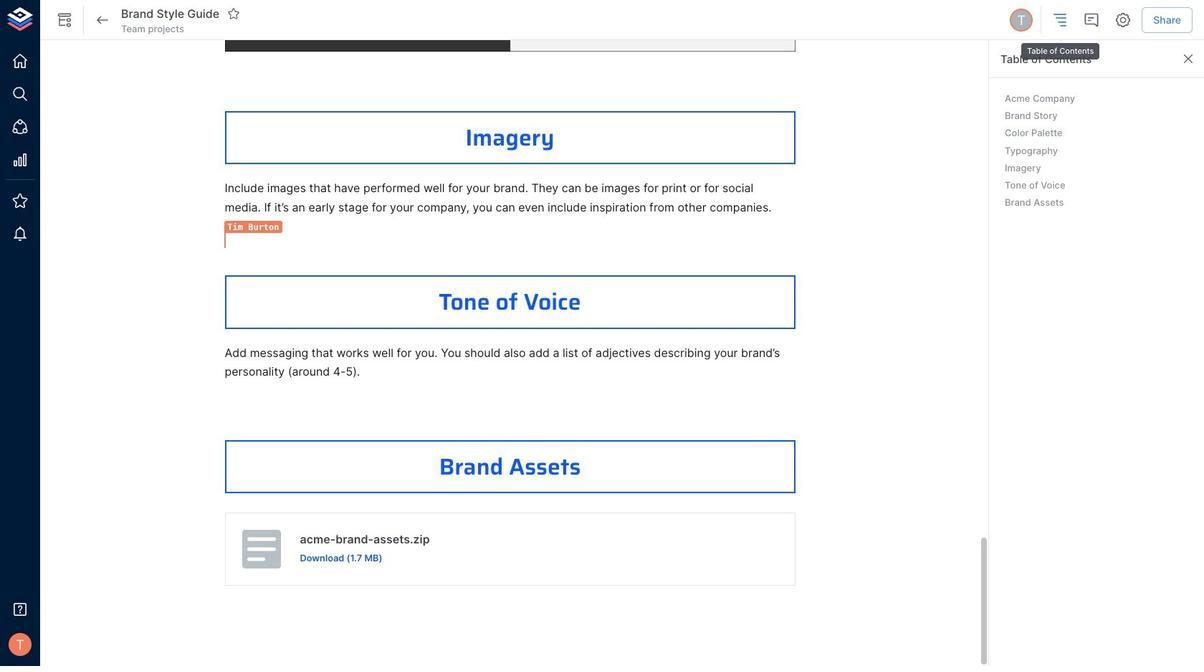 Task type: locate. For each thing, give the bounding box(es) containing it.
go back image
[[94, 11, 111, 29]]

show wiki image
[[56, 11, 73, 29]]

settings image
[[1115, 11, 1132, 29]]

favorite image
[[227, 7, 240, 20]]

tooltip
[[1020, 33, 1102, 61]]



Task type: describe. For each thing, give the bounding box(es) containing it.
table of contents image
[[1052, 11, 1069, 29]]

comments image
[[1084, 11, 1101, 29]]



Task type: vqa. For each thing, say whether or not it's contained in the screenshot.
Table of Contents icon
yes



